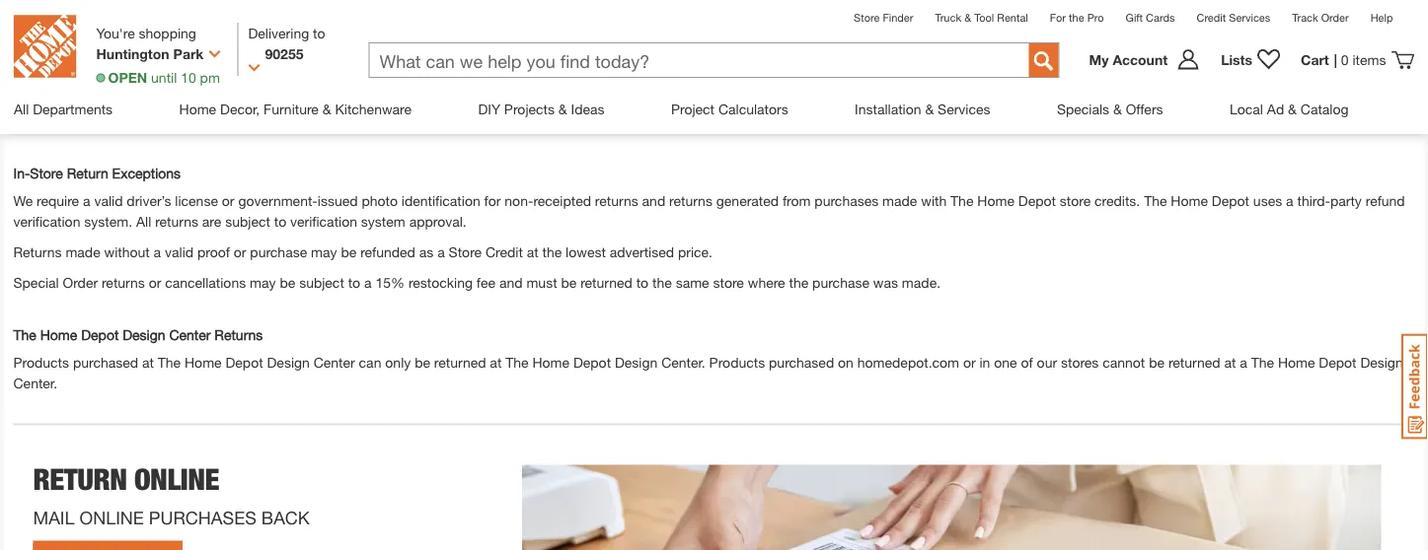 Task type: vqa. For each thing, say whether or not it's contained in the screenshot.
Store
yes



Task type: locate. For each thing, give the bounding box(es) containing it.
center down "cancellations"
[[169, 327, 211, 343]]

returns up special
[[13, 244, 62, 260]]

to
[[313, 25, 325, 41], [274, 214, 286, 230], [348, 275, 360, 291], [636, 275, 649, 291]]

must
[[527, 275, 557, 291]]

you're
[[96, 25, 135, 41]]

0 horizontal spatial for
[[130, 15, 146, 31]]

to inside we require a valid driver's license or government-issued photo identification for non-receipted returns and returns generated from purchases made with the home depot store credits. the home depot uses a third-party refund verification system. all returns are subject to verification system approval.
[[274, 214, 286, 230]]

your
[[147, 0, 174, 10]]

store left credits.
[[1060, 193, 1091, 209]]

center inside products purchased at the home depot design center can only be returned at the home depot design center. products purchased on homedepot.com or in one of our stores cannot be returned at a the home depot design center.
[[314, 355, 355, 371]]

the
[[1069, 11, 1085, 24], [150, 15, 170, 31], [542, 244, 562, 260], [653, 275, 672, 291], [789, 275, 809, 291]]

returned right only in the left bottom of the page
[[434, 355, 486, 371]]

2 vertical spatial and
[[499, 275, 523, 291]]

1 vertical spatial store
[[30, 165, 63, 181]]

the up must
[[542, 244, 562, 260]]

or inside we require a valid driver's license or government-issued photo identification for non-receipted returns and returns generated from purchases made with the home depot store credits. the home depot uses a third-party refund verification system. all returns are subject to verification system approval.
[[222, 193, 234, 209]]

verification down require
[[13, 214, 80, 230]]

or right receipt
[[224, 0, 236, 10]]

1 vertical spatial subject
[[299, 275, 344, 291]]

returns
[[595, 193, 638, 209], [669, 193, 713, 209], [155, 214, 198, 230], [102, 275, 145, 291]]

truck & tool rental link
[[935, 11, 1028, 24]]

made down the system.
[[66, 244, 100, 260]]

the right where
[[789, 275, 809, 291]]

• bring a copy of your receipt or shipping confirmation email, credit card you used for the item and valid i.d.
[[38, 0, 453, 31]]

0 horizontal spatial services
[[937, 101, 990, 117]]

returns down "cancellations"
[[215, 327, 263, 343]]

1 horizontal spatial services
[[1229, 11, 1271, 24]]

verification down issued
[[290, 214, 357, 230]]

non-
[[505, 193, 533, 209]]

1 horizontal spatial for
[[484, 193, 501, 209]]

may
[[311, 244, 337, 260], [250, 275, 276, 291]]

0 horizontal spatial made
[[66, 244, 100, 260]]

1 purchased from the left
[[73, 355, 138, 371]]

0 horizontal spatial and
[[204, 15, 227, 31]]

project calculators link
[[671, 84, 788, 134]]

0 vertical spatial made
[[883, 193, 918, 209]]

center left can
[[314, 355, 355, 371]]

from
[[783, 193, 811, 209]]

we require a valid driver's license or government-issued photo identification for non-receipted returns and returns generated from purchases made with the home depot store credits. the home depot uses a third-party refund verification system. all returns are subject to verification system approval.
[[13, 193, 1405, 230]]

to down advertised
[[636, 275, 649, 291]]

0 horizontal spatial store
[[30, 165, 63, 181]]

1 horizontal spatial verification
[[290, 214, 357, 230]]

made
[[883, 193, 918, 209], [66, 244, 100, 260]]

system.
[[84, 214, 132, 230]]

design
[[123, 327, 165, 343], [267, 355, 310, 371], [615, 355, 658, 371], [1361, 355, 1404, 371]]

1 vertical spatial and
[[642, 193, 666, 209]]

1 vertical spatial valid
[[94, 193, 123, 209]]

0 vertical spatial center
[[169, 327, 211, 343]]

home inside home decor, furniture & kitchenware "link"
[[179, 101, 216, 117]]

generated
[[717, 193, 779, 209]]

for the pro
[[1050, 11, 1104, 24]]

made.
[[902, 275, 941, 291]]

1 vertical spatial store
[[713, 275, 744, 291]]

of left your
[[131, 0, 143, 10]]

0
[[1341, 52, 1349, 68]]

the down your
[[150, 15, 170, 31]]

for the pro link
[[1050, 11, 1104, 24]]

0 vertical spatial and
[[204, 15, 227, 31]]

& right furniture
[[322, 101, 331, 117]]

for
[[1050, 11, 1066, 24]]

store left finder
[[854, 11, 880, 24]]

can
[[359, 355, 381, 371]]

refund
[[1366, 193, 1405, 209]]

help link
[[1371, 11, 1393, 24]]

services up lists link
[[1229, 11, 1271, 24]]

store
[[1060, 193, 1091, 209], [713, 275, 744, 291]]

of inside products purchased at the home depot design center can only be returned at the home depot design center. products purchased on homedepot.com or in one of our stores cannot be returned at a the home depot design center.
[[1021, 355, 1033, 371]]

installation & services link
[[855, 84, 990, 134]]

2 purchased from the left
[[769, 355, 834, 371]]

may right "cancellations"
[[250, 275, 276, 291]]

special
[[13, 275, 59, 291]]

price.
[[678, 244, 713, 260]]

huntington park
[[96, 45, 204, 62]]

where
[[748, 275, 785, 291]]

finder
[[883, 11, 914, 24]]

pm
[[200, 69, 220, 85]]

may down issued
[[311, 244, 337, 260]]

and inside the • bring a copy of your receipt or shipping confirmation email, credit card you used for the item and valid i.d.
[[204, 15, 227, 31]]

1 vertical spatial center
[[314, 355, 355, 371]]

purchased down the home depot design center returns
[[73, 355, 138, 371]]

was
[[874, 275, 898, 291]]

and right "fee"
[[499, 275, 523, 291]]

returns down without
[[102, 275, 145, 291]]

0 vertical spatial online
[[134, 462, 219, 497]]

1 horizontal spatial valid
[[165, 244, 194, 260]]

open
[[108, 69, 147, 85]]

all left departments
[[13, 101, 28, 117]]

services right the installation
[[937, 101, 990, 117]]

and down receipt
[[204, 15, 227, 31]]

submit search image
[[1034, 51, 1054, 71]]

purchase down government- on the left top of the page
[[250, 244, 307, 260]]

you
[[69, 15, 92, 31]]

0 vertical spatial for
[[130, 15, 146, 31]]

credit up "fee"
[[486, 244, 523, 260]]

all departments link
[[13, 84, 112, 134]]

order for track
[[1322, 11, 1349, 24]]

specials & offers link
[[1057, 84, 1163, 134]]

valid
[[231, 15, 260, 31], [94, 193, 123, 209], [165, 244, 194, 260]]

2 vertical spatial store
[[449, 244, 482, 260]]

in-
[[13, 165, 30, 181]]

1 vertical spatial may
[[250, 275, 276, 291]]

store
[[854, 11, 880, 24], [30, 165, 63, 181], [449, 244, 482, 260]]

online up purchases
[[134, 462, 219, 497]]

0 vertical spatial services
[[1229, 11, 1271, 24]]

shipping
[[240, 0, 293, 10]]

the
[[951, 193, 974, 209], [1144, 193, 1167, 209], [13, 327, 36, 343], [158, 355, 181, 371], [506, 355, 529, 371], [1251, 355, 1275, 371]]

0 vertical spatial credit
[[1197, 11, 1226, 24]]

require
[[37, 193, 79, 209]]

purchase left was
[[813, 275, 870, 291]]

1 horizontal spatial all
[[136, 214, 151, 230]]

returned right cannot
[[1169, 355, 1221, 371]]

1 vertical spatial for
[[484, 193, 501, 209]]

for left non-
[[484, 193, 501, 209]]

store up require
[[30, 165, 63, 181]]

0 horizontal spatial order
[[63, 275, 98, 291]]

subject inside we require a valid driver's license or government-issued photo identification for non-receipted returns and returns generated from purchases made with the home depot store credits. the home depot uses a third-party refund verification system. all returns are subject to verification system approval.
[[225, 214, 270, 230]]

0 vertical spatial center.
[[662, 355, 706, 371]]

in-store return exceptions
[[13, 165, 181, 181]]

2 horizontal spatial and
[[642, 193, 666, 209]]

1 vertical spatial services
[[937, 101, 990, 117]]

& left 'tool'
[[965, 11, 972, 24]]

store finder
[[854, 11, 914, 24]]

the home depot image
[[13, 15, 77, 78]]

to down 'returns made without a valid proof or purchase may be refunded as a store credit at the lowest advertised price.'
[[348, 275, 360, 291]]

credit up lists
[[1197, 11, 1226, 24]]

1 vertical spatial all
[[136, 214, 151, 230]]

1 horizontal spatial center
[[314, 355, 355, 371]]

1 vertical spatial made
[[66, 244, 100, 260]]

0 vertical spatial store
[[854, 11, 880, 24]]

products down special
[[13, 355, 69, 371]]

1 horizontal spatial and
[[499, 275, 523, 291]]

0 vertical spatial store
[[1060, 193, 1091, 209]]

made left with
[[883, 193, 918, 209]]

order right special
[[63, 275, 98, 291]]

order
[[1322, 11, 1349, 24], [63, 275, 98, 291]]

be right only in the left bottom of the page
[[415, 355, 430, 371]]

0 horizontal spatial valid
[[94, 193, 123, 209]]

returned
[[581, 275, 633, 291], [434, 355, 486, 371], [1169, 355, 1221, 371]]

homedepot.com
[[858, 355, 960, 371]]

returns
[[13, 244, 62, 260], [215, 327, 263, 343]]

to down government- on the left top of the page
[[274, 214, 286, 230]]

back
[[261, 507, 310, 528]]

1 horizontal spatial store
[[449, 244, 482, 260]]

1 vertical spatial of
[[1021, 355, 1033, 371]]

lists link
[[1211, 48, 1291, 72]]

store right same
[[713, 275, 744, 291]]

1 horizontal spatial of
[[1021, 355, 1033, 371]]

None text field
[[370, 43, 1009, 79]]

verification
[[13, 214, 80, 230], [290, 214, 357, 230]]

cards
[[1146, 11, 1175, 24]]

0 vertical spatial order
[[1322, 11, 1349, 24]]

the home depot logo link
[[13, 15, 77, 78]]

0 vertical spatial of
[[131, 0, 143, 10]]

valid up the system.
[[94, 193, 123, 209]]

1 products from the left
[[13, 355, 69, 371]]

valid down shipping
[[231, 15, 260, 31]]

the inside the • bring a copy of your receipt or shipping confirmation email, credit card you used for the item and valid i.d.
[[150, 15, 170, 31]]

0 horizontal spatial of
[[131, 0, 143, 10]]

0 horizontal spatial purchased
[[73, 355, 138, 371]]

1 vertical spatial order
[[63, 275, 98, 291]]

subject right are
[[225, 214, 270, 230]]

1 horizontal spatial store
[[1060, 193, 1091, 209]]

2 horizontal spatial valid
[[231, 15, 260, 31]]

credit
[[418, 0, 453, 10]]

& right ad
[[1288, 101, 1297, 117]]

0 horizontal spatial returns
[[13, 244, 62, 260]]

0 vertical spatial valid
[[231, 15, 260, 31]]

all down driver's in the left of the page
[[136, 214, 151, 230]]

depot
[[1019, 193, 1056, 209], [1212, 193, 1250, 209], [81, 327, 119, 343], [226, 355, 263, 371], [573, 355, 611, 371], [1319, 355, 1357, 371]]

valid left proof
[[165, 244, 194, 260]]

valid inside we require a valid driver's license or government-issued photo identification for non-receipted returns and returns generated from purchases made with the home depot store credits. the home depot uses a third-party refund verification system. all returns are subject to verification system approval.
[[94, 193, 123, 209]]

of left our in the bottom right of the page
[[1021, 355, 1033, 371]]

2 horizontal spatial store
[[854, 11, 880, 24]]

0 horizontal spatial all
[[13, 101, 28, 117]]

as
[[419, 244, 434, 260]]

exceptions
[[112, 165, 181, 181]]

1 vertical spatial returns
[[215, 327, 263, 343]]

0 vertical spatial all
[[13, 101, 28, 117]]

a
[[85, 0, 93, 10], [83, 193, 90, 209], [1286, 193, 1294, 209], [154, 244, 161, 260], [438, 244, 445, 260], [364, 275, 372, 291], [1240, 355, 1248, 371]]

1 horizontal spatial purchased
[[769, 355, 834, 371]]

1 horizontal spatial purchase
[[813, 275, 870, 291]]

for right the used
[[130, 15, 146, 31]]

the left same
[[653, 275, 672, 291]]

or left "in"
[[963, 355, 976, 371]]

subject down 'returns made without a valid proof or purchase may be refunded as a store credit at the lowest advertised price.'
[[299, 275, 344, 291]]

0 vertical spatial purchase
[[250, 244, 307, 260]]

or right license
[[222, 193, 234, 209]]

1 vertical spatial credit
[[486, 244, 523, 260]]

my account link
[[1089, 48, 1211, 72]]

online down "return"
[[79, 507, 144, 528]]

purchase
[[250, 244, 307, 260], [813, 275, 870, 291]]

15%
[[376, 275, 405, 291]]

0 horizontal spatial products
[[13, 355, 69, 371]]

only
[[385, 355, 411, 371]]

1 horizontal spatial may
[[311, 244, 337, 260]]

restocking
[[409, 275, 473, 291]]

1 vertical spatial online
[[79, 507, 144, 528]]

0 vertical spatial subject
[[225, 214, 270, 230]]

& left "ideas"
[[558, 101, 567, 117]]

0 horizontal spatial verification
[[13, 214, 80, 230]]

1 horizontal spatial center.
[[662, 355, 706, 371]]

store inside we require a valid driver's license or government-issued photo identification for non-receipted returns and returns generated from purchases made with the home depot store credits. the home depot uses a third-party refund verification system. all returns are subject to verification system approval.
[[1060, 193, 1091, 209]]

in
[[980, 355, 991, 371]]

or inside the • bring a copy of your receipt or shipping confirmation email, credit card you used for the item and valid i.d.
[[224, 0, 236, 10]]

1 horizontal spatial products
[[709, 355, 765, 371]]

1 horizontal spatial made
[[883, 193, 918, 209]]

license
[[175, 193, 218, 209]]

order right track
[[1322, 11, 1349, 24]]

purchased left the on
[[769, 355, 834, 371]]

1 horizontal spatial order
[[1322, 11, 1349, 24]]

item
[[173, 15, 200, 31]]

store up special order returns or cancellations may be subject to a 15% restocking fee and must be returned to the same store where the purchase was made.
[[449, 244, 482, 260]]

products down where
[[709, 355, 765, 371]]

home
[[179, 101, 216, 117], [978, 193, 1015, 209], [1171, 193, 1208, 209], [40, 327, 77, 343], [185, 355, 222, 371], [533, 355, 570, 371], [1278, 355, 1315, 371]]

0 horizontal spatial subject
[[225, 214, 270, 230]]

copy
[[97, 0, 127, 10]]

a inside products purchased at the home depot design center can only be returned at the home depot design center. products purchased on homedepot.com or in one of our stores cannot be returned at a the home depot design center.
[[1240, 355, 1248, 371]]

credits.
[[1095, 193, 1140, 209]]

2 products from the left
[[709, 355, 765, 371]]

returned down lowest
[[581, 275, 633, 291]]

ideas
[[571, 101, 604, 117]]

and up advertised
[[642, 193, 666, 209]]

or inside products purchased at the home depot design center can only be returned at the home depot design center. products purchased on homedepot.com or in one of our stores cannot be returned at a the home depot design center.
[[963, 355, 976, 371]]

third-
[[1298, 193, 1331, 209]]

or
[[224, 0, 236, 10], [222, 193, 234, 209], [234, 244, 246, 260], [149, 275, 161, 291], [963, 355, 976, 371]]

calculators
[[718, 101, 788, 117]]

1 vertical spatial center.
[[13, 375, 57, 392]]

None text field
[[370, 43, 1009, 79]]

we
[[13, 193, 33, 209]]



Task type: describe. For each thing, give the bounding box(es) containing it.
confirmation
[[297, 0, 374, 10]]

credit services link
[[1197, 11, 1271, 24]]

park
[[173, 45, 204, 62]]

lists
[[1221, 52, 1253, 68]]

home decor, furniture & kitchenware link
[[179, 84, 411, 134]]

my
[[1089, 52, 1109, 68]]

pro
[[1088, 11, 1104, 24]]

store finder link
[[854, 11, 914, 24]]

be right cannot
[[1149, 355, 1165, 371]]

return by mail image showing a customer packaging their return in a box. image
[[522, 465, 1382, 551]]

truck
[[935, 11, 962, 24]]

for inside the • bring a copy of your receipt or shipping confirmation email, credit card you used for the item and valid i.d.
[[130, 15, 146, 31]]

email,
[[378, 0, 414, 10]]

and inside we require a valid driver's license or government-issued photo identification for non-receipted returns and returns generated from purchases made with the home depot store credits. the home depot uses a third-party refund verification system. all returns are subject to verification system approval.
[[642, 193, 666, 209]]

items
[[1353, 52, 1387, 68]]

to down confirmation
[[313, 25, 325, 41]]

proof
[[197, 244, 230, 260]]

used
[[96, 15, 126, 31]]

0 horizontal spatial may
[[250, 275, 276, 291]]

special order returns or cancellations may be subject to a 15% restocking fee and must be returned to the same store where the purchase was made.
[[13, 275, 945, 291]]

for inside we require a valid driver's license or government-issued photo identification for non-receipted returns and returns generated from purchases made with the home depot store credits. the home depot uses a third-party refund verification system. all returns are subject to verification system approval.
[[484, 193, 501, 209]]

lowest
[[566, 244, 606, 260]]

account
[[1113, 52, 1168, 68]]

1 horizontal spatial credit
[[1197, 11, 1226, 24]]

specials
[[1057, 101, 1109, 117]]

returns right the receipted
[[595, 193, 638, 209]]

track
[[1292, 11, 1319, 24]]

gift cards
[[1126, 11, 1175, 24]]

made inside we require a valid driver's license or government-issued photo identification for non-receipted returns and returns generated from purchases made with the home depot store credits. the home depot uses a third-party refund verification system. all returns are subject to verification system approval.
[[883, 193, 918, 209]]

cannot
[[1103, 355, 1145, 371]]

all departments
[[13, 101, 112, 117]]

0 horizontal spatial credit
[[486, 244, 523, 260]]

products purchased at the home depot design center can only be returned at the home depot design center. products purchased on homedepot.com or in one of our stores cannot be returned at a the home depot design center.
[[13, 355, 1404, 392]]

1 horizontal spatial subject
[[299, 275, 344, 291]]

1 vertical spatial purchase
[[813, 275, 870, 291]]

home decor, furniture & kitchenware
[[179, 101, 411, 117]]

all inside we require a valid driver's license or government-issued photo identification for non-receipted returns and returns generated from purchases made with the home depot store credits. the home depot uses a third-party refund verification system. all returns are subject to verification system approval.
[[136, 214, 151, 230]]

& left offers
[[1113, 101, 1122, 117]]

issued
[[318, 193, 358, 209]]

mail
[[33, 507, 75, 528]]

shopping
[[139, 25, 196, 41]]

90255
[[265, 45, 304, 62]]

decor,
[[220, 101, 259, 117]]

stores
[[1061, 355, 1099, 371]]

projects
[[504, 101, 554, 117]]

of inside the • bring a copy of your receipt or shipping confirmation email, credit card you used for the item and valid i.d.
[[131, 0, 143, 10]]

rental
[[997, 11, 1028, 24]]

1 verification from the left
[[13, 214, 80, 230]]

& inside "link"
[[322, 101, 331, 117]]

installation & services
[[855, 101, 990, 117]]

without
[[104, 244, 150, 260]]

diy
[[478, 101, 500, 117]]

diy projects & ideas
[[478, 101, 604, 117]]

fee
[[477, 275, 496, 291]]

be left the "refunded"
[[341, 244, 357, 260]]

ad
[[1267, 101, 1284, 117]]

returns down license
[[155, 214, 198, 230]]

bring
[[49, 0, 82, 10]]

departments
[[32, 101, 112, 117]]

be down 'returns made without a valid proof or purchase may be refunded as a store credit at the lowest advertised price.'
[[280, 275, 295, 291]]

on
[[838, 355, 854, 371]]

cart
[[1301, 52, 1330, 68]]

return
[[67, 165, 108, 181]]

credit services
[[1197, 11, 1271, 24]]

receipted
[[533, 193, 591, 209]]

one
[[994, 355, 1017, 371]]

a inside the • bring a copy of your receipt or shipping confirmation email, credit card you used for the item and valid i.d.
[[85, 0, 93, 10]]

offers
[[1126, 101, 1163, 117]]

10
[[181, 69, 196, 85]]

specials & offers
[[1057, 101, 1163, 117]]

order for special
[[63, 275, 98, 291]]

return in-store image showing a the home depot storefront. image
[[522, 0, 1382, 102]]

photo
[[362, 193, 398, 209]]

gift
[[1126, 11, 1143, 24]]

card
[[38, 15, 65, 31]]

project calculators
[[671, 101, 788, 117]]

0 vertical spatial may
[[311, 244, 337, 260]]

purchases
[[149, 507, 257, 528]]

installation
[[855, 101, 921, 117]]

0 vertical spatial returns
[[13, 244, 62, 260]]

or down without
[[149, 275, 161, 291]]

or right proof
[[234, 244, 246, 260]]

valid inside the • bring a copy of your receipt or shipping confirmation email, credit card you used for the item and valid i.d.
[[231, 15, 260, 31]]

feedback link image
[[1402, 334, 1429, 440]]

gift cards link
[[1126, 11, 1175, 24]]

0 horizontal spatial purchase
[[250, 244, 307, 260]]

1 horizontal spatial returns
[[215, 327, 263, 343]]

be right must
[[561, 275, 577, 291]]

our
[[1037, 355, 1057, 371]]

government-
[[238, 193, 318, 209]]

returns up the price.
[[669, 193, 713, 209]]

return online mail online purchases back
[[33, 462, 310, 528]]

with
[[921, 193, 947, 209]]

0 horizontal spatial center
[[169, 327, 211, 343]]

identification
[[402, 193, 480, 209]]

0 horizontal spatial store
[[713, 275, 744, 291]]

& right the installation
[[925, 101, 934, 117]]

the right for
[[1069, 11, 1085, 24]]

purchases
[[815, 193, 879, 209]]

uses
[[1254, 193, 1283, 209]]

1 horizontal spatial returned
[[581, 275, 633, 291]]

0 horizontal spatial returned
[[434, 355, 486, 371]]

delivering to
[[248, 25, 325, 41]]

cancellations
[[165, 275, 246, 291]]

2 verification from the left
[[290, 214, 357, 230]]

return
[[33, 462, 127, 497]]

the home depot design center returns
[[13, 327, 263, 343]]

track order link
[[1292, 11, 1349, 24]]

track order
[[1292, 11, 1349, 24]]

kitchenware
[[335, 101, 411, 117]]

tool
[[975, 11, 994, 24]]

0 horizontal spatial center.
[[13, 375, 57, 392]]

2 horizontal spatial returned
[[1169, 355, 1221, 371]]

2 vertical spatial valid
[[165, 244, 194, 260]]



